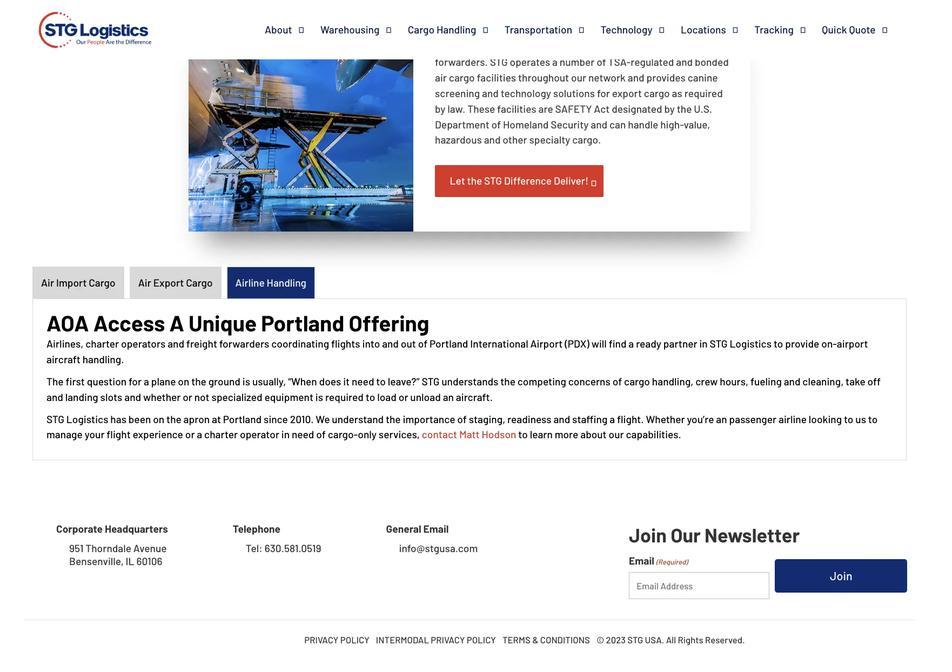 Task type: vqa. For each thing, say whether or not it's contained in the screenshot.
'Sales Department'
no



Task type: locate. For each thing, give the bounding box(es) containing it.
take
[[846, 376, 866, 388]]

air down the transportation at the right top of the page
[[532, 40, 544, 53]]

portland right out
[[430, 338, 468, 350]]

aoa access a unique portland offering airlines, charter operators and freight forwarders coordinating flights into and out of portland international airport (pdx) will find a ready partner in stg logistics to provide on-airport aircraft handling.
[[46, 310, 868, 366]]

experience
[[133, 429, 183, 441]]

at
[[212, 413, 221, 426]]

1 horizontal spatial email
[[629, 555, 655, 568]]

hodson
[[482, 429, 516, 441]]

capabilities.
[[626, 429, 682, 441]]

of right concerns
[[613, 376, 622, 388]]

tab list
[[32, 261, 321, 299]]

0 vertical spatial for
[[597, 87, 610, 99]]

1 vertical spatial required
[[325, 391, 364, 404]]

951 thorndale avenue bensenville, il 60106
[[69, 543, 167, 568]]

1 vertical spatial our
[[609, 429, 624, 441]]

of right out
[[418, 338, 428, 350]]

0 vertical spatial our
[[571, 72, 587, 84]]

handling up the supports
[[437, 23, 476, 36]]

our down number
[[571, 72, 587, 84]]

and up the tsa-
[[615, 40, 632, 53]]

required down it
[[325, 391, 364, 404]]

0 horizontal spatial handling
[[267, 277, 306, 289]]

an inside the first question for a plane on the ground is usually, "when does it need to leave?" stg understands the competing concerns of cargo handling, crew hours, fueling and cleaning, take off and landing slots and whether or not specialized equipment is required to load or unload an aircraft.
[[443, 391, 454, 404]]

(pdx)
[[565, 338, 590, 350]]

on
[[178, 376, 189, 388], [153, 413, 164, 426]]

facilities up technology in the right top of the page
[[477, 72, 516, 84]]

1 air from the left
[[41, 277, 54, 289]]

0 vertical spatial email
[[424, 523, 449, 536]]

corporate headquarters
[[56, 523, 168, 536]]

0 horizontal spatial our
[[571, 72, 587, 84]]

policy left intermodal
[[340, 635, 370, 646]]

required
[[685, 87, 723, 99], [325, 391, 364, 404]]

air left export
[[138, 277, 151, 289]]

of inside the first question for a plane on the ground is usually, "when does it need to leave?" stg understands the competing concerns of cargo handling, crew hours, fueling and cleaning, take off and landing slots and whether or not specialized equipment is required to load or unload an aircraft.
[[613, 376, 622, 388]]

join
[[629, 524, 667, 547]]

the right let
[[467, 175, 482, 187]]

0 horizontal spatial an
[[443, 391, 454, 404]]

charter
[[86, 338, 119, 350], [204, 429, 238, 441]]

1 horizontal spatial by
[[665, 103, 675, 115]]

about
[[265, 23, 292, 36]]

need right it
[[352, 376, 374, 388]]

or down the apron
[[185, 429, 195, 441]]

a
[[169, 310, 184, 336]]

1 policy from the left
[[340, 635, 370, 646]]

an
[[443, 391, 454, 404], [716, 413, 727, 426]]

1 horizontal spatial cargo
[[186, 277, 213, 289]]

high-
[[661, 118, 684, 131]]

an right unload
[[443, 391, 454, 404]]

general
[[386, 523, 421, 536]]

0 horizontal spatial cargo
[[89, 277, 116, 289]]

about
[[581, 429, 607, 441]]

cargo left "handling,"
[[624, 376, 650, 388]]

0 horizontal spatial is
[[243, 376, 250, 388]]

the inside 'let the stg difference deliver!' link
[[467, 175, 482, 187]]

quote
[[849, 23, 876, 36]]

0 vertical spatial an
[[443, 391, 454, 404]]

by up high-
[[665, 103, 675, 115]]

cargo
[[546, 40, 572, 53], [449, 72, 475, 84], [644, 87, 670, 99], [624, 376, 650, 388]]

air for air export cargo
[[138, 277, 151, 289]]

slots
[[100, 391, 122, 404]]

stg inside join our newsletter footer
[[628, 635, 643, 646]]

1 horizontal spatial need
[[352, 376, 374, 388]]

1 vertical spatial an
[[716, 413, 727, 426]]

0 vertical spatial required
[[685, 87, 723, 99]]

in right partner
[[700, 338, 708, 350]]

0 vertical spatial logistics
[[730, 338, 772, 350]]

handling right the airline
[[267, 277, 306, 289]]

charter inside stg logistics has been on the apron at portland since 2010. we understand the importance of staging, readiness and staffing a flight. whether you're an passenger airline looking to us to manage your flight experience or a charter operator in need of cargo-only services,
[[204, 429, 238, 441]]

tracking link
[[755, 23, 822, 36]]

cargo down 'forwarders.'
[[449, 72, 475, 84]]

forwarders
[[219, 338, 269, 350]]

import
[[56, 277, 87, 289]]

1 horizontal spatial policy
[[467, 635, 496, 646]]

0 horizontal spatial need
[[292, 429, 314, 441]]

logistics
[[730, 338, 772, 350], [66, 413, 108, 426]]

0 horizontal spatial air
[[435, 72, 447, 84]]

on up experience
[[153, 413, 164, 426]]

of down "these"
[[492, 118, 501, 131]]

0 vertical spatial handling
[[437, 23, 476, 36]]

and left out
[[382, 338, 399, 350]]

cargo down provides
[[644, 87, 670, 99]]

has
[[110, 413, 126, 426]]

for left plane
[[129, 376, 142, 388]]

and left other
[[484, 134, 501, 146]]

privacy policy link
[[304, 635, 370, 646]]

the
[[677, 103, 692, 115], [467, 175, 482, 187], [191, 376, 206, 388], [501, 376, 516, 388], [167, 413, 181, 426], [386, 413, 401, 426]]

concerns
[[568, 376, 611, 388]]

2 policy from the left
[[467, 635, 496, 646]]

facilities up homeland
[[497, 103, 537, 115]]

on right plane
[[178, 376, 189, 388]]

us
[[856, 413, 866, 426]]

to left us
[[844, 413, 854, 426]]

1 vertical spatial is
[[316, 391, 323, 404]]

the up experience
[[167, 413, 181, 426]]

we
[[316, 413, 330, 426]]

0 horizontal spatial on
[[153, 413, 164, 426]]

avenue
[[133, 543, 167, 555]]

handle
[[628, 118, 659, 131]]

handling for airline handling
[[267, 277, 306, 289]]

1 horizontal spatial logistics
[[730, 338, 772, 350]]

2 horizontal spatial cargo
[[408, 23, 435, 36]]

general email
[[386, 523, 449, 536]]

0 vertical spatial need
[[352, 376, 374, 388]]

charter up handling. at the left bottom of page
[[86, 338, 119, 350]]

matt
[[459, 429, 480, 441]]

air left import
[[41, 277, 54, 289]]

1 horizontal spatial our
[[609, 429, 624, 441]]

stg inside stg logistics has been on the apron at portland since 2010. we understand the importance of staging, readiness and staffing a flight. whether you're an passenger airline looking to us to manage your flight experience or a charter operator in need of cargo-only services,
[[46, 413, 64, 426]]

our down flight.
[[609, 429, 624, 441]]

the up the not
[[191, 376, 206, 388]]

stg up unload
[[422, 376, 440, 388]]

0 horizontal spatial logistics
[[66, 413, 108, 426]]

portland down specialized
[[223, 413, 262, 426]]

freight up 'regulated'
[[657, 40, 688, 53]]

warehousing
[[321, 23, 380, 36]]

our
[[671, 524, 701, 547]]

logistics inside stg logistics has been on the apron at portland since 2010. we understand the importance of staging, readiness and staffing a flight. whether you're an passenger airline looking to us to manage your flight experience or a charter operator in need of cargo-only services,
[[66, 413, 108, 426]]

1 vertical spatial logistics
[[66, 413, 108, 426]]

specialty
[[529, 134, 570, 146]]

1 vertical spatial freight
[[186, 338, 217, 350]]

is up specialized
[[243, 376, 250, 388]]

1 vertical spatial on
[[153, 413, 164, 426]]

and up "these"
[[482, 87, 499, 99]]

1 vertical spatial air
[[435, 72, 447, 84]]

0 vertical spatial charter
[[86, 338, 119, 350]]

0 vertical spatial facilities
[[477, 72, 516, 84]]

facilities
[[477, 72, 516, 84], [497, 103, 537, 115]]

0 horizontal spatial policy
[[340, 635, 370, 646]]

access
[[93, 310, 165, 336]]

in
[[700, 338, 708, 350], [282, 429, 290, 441]]

1 vertical spatial for
[[129, 376, 142, 388]]

competing
[[518, 376, 566, 388]]

freight inside the stg supports today's air cargo shippers and their freight forwarders. stg operates a number of tsa-regulated and bonded air cargo facilities throughout our network and provides canine screening and technology solutions for export cargo as required by law. these facilities are safety act designated by the u.s. department of homeland security and can handle high-value, hazardous and other specialty cargo.
[[657, 40, 688, 53]]

transportation
[[505, 23, 572, 36]]

email down join
[[629, 555, 655, 568]]

1 horizontal spatial privacy
[[431, 635, 465, 646]]

1 horizontal spatial freight
[[657, 40, 688, 53]]

0 horizontal spatial charter
[[86, 338, 119, 350]]

of down we
[[316, 429, 326, 441]]

charter inside aoa access a unique portland offering airlines, charter operators and freight forwarders coordinating flights into and out of portland international airport (pdx) will find a ready partner in stg logistics to provide on-airport aircraft handling.
[[86, 338, 119, 350]]

and right slots
[[124, 391, 141, 404]]

to left load
[[366, 391, 375, 404]]

logistics up fueling
[[730, 338, 772, 350]]

a up 'throughout'
[[552, 56, 558, 68]]

an right you're at the right of page
[[716, 413, 727, 426]]

0 vertical spatial air
[[532, 40, 544, 53]]

cargo-
[[328, 429, 358, 441]]

0 horizontal spatial privacy
[[304, 635, 339, 646]]

0 horizontal spatial air
[[41, 277, 54, 289]]

specialized
[[212, 391, 263, 404]]

required up u.s.
[[685, 87, 723, 99]]

1 horizontal spatial required
[[685, 87, 723, 99]]

usually,
[[252, 376, 286, 388]]

solutions
[[553, 87, 595, 99]]

1 horizontal spatial charter
[[204, 429, 238, 441]]

portland up the coordinating
[[261, 310, 345, 336]]

airline handling element
[[38, 305, 901, 455]]

load
[[377, 391, 397, 404]]

0 horizontal spatial freight
[[186, 338, 217, 350]]

1 horizontal spatial an
[[716, 413, 727, 426]]

charter down at
[[204, 429, 238, 441]]

by left "law."
[[435, 103, 446, 115]]

logistics up "your"
[[66, 413, 108, 426]]

1 horizontal spatial in
[[700, 338, 708, 350]]

in inside stg logistics has been on the apron at portland since 2010. we understand the importance of staging, readiness and staffing a flight. whether you're an passenger airline looking to us to manage your flight experience or a charter operator in need of cargo-only services,
[[282, 429, 290, 441]]

0 horizontal spatial for
[[129, 376, 142, 388]]

need down 2010.
[[292, 429, 314, 441]]

2 vertical spatial portland
[[223, 413, 262, 426]]

stg down today's
[[490, 56, 508, 68]]

for up act
[[597, 87, 610, 99]]

find
[[609, 338, 627, 350]]

to up load
[[376, 376, 386, 388]]

1 vertical spatial handling
[[267, 277, 306, 289]]

as
[[672, 87, 683, 99]]

0 horizontal spatial in
[[282, 429, 290, 441]]

to inside aoa access a unique portland offering airlines, charter operators and freight forwarders coordinating flights into and out of portland international airport (pdx) will find a ready partner in stg logistics to provide on-airport aircraft handling.
[[774, 338, 783, 350]]

technology link
[[601, 23, 681, 36]]

cleaning,
[[803, 376, 844, 388]]

and
[[615, 40, 632, 53], [676, 56, 693, 68], [628, 72, 645, 84], [482, 87, 499, 99], [591, 118, 608, 131], [484, 134, 501, 146], [168, 338, 184, 350], [382, 338, 399, 350], [784, 376, 801, 388], [46, 391, 63, 404], [124, 391, 141, 404], [554, 413, 570, 426]]

required inside the first question for a plane on the ground is usually, "when does it need to leave?" stg understands the competing concerns of cargo handling, crew hours, fueling and cleaning, take off and landing slots and whether or not specialized equipment is required to load or unload an aircraft.
[[325, 391, 364, 404]]

tab list containing air import cargo
[[32, 261, 321, 299]]

safety
[[555, 103, 592, 115]]

air up the screening
[[435, 72, 447, 84]]

thorndale
[[86, 543, 131, 555]]

0 vertical spatial is
[[243, 376, 250, 388]]

stg right partner
[[710, 338, 728, 350]]

and inside stg logistics has been on the apron at portland since 2010. we understand the importance of staging, readiness and staffing a flight. whether you're an passenger airline looking to us to manage your flight experience or a charter operator in need of cargo-only services,
[[554, 413, 570, 426]]

or inside stg logistics has been on the apron at portland since 2010. we understand the importance of staging, readiness and staffing a flight. whether you're an passenger airline looking to us to manage your flight experience or a charter operator in need of cargo-only services,
[[185, 429, 195, 441]]

operates
[[510, 56, 550, 68]]

1 horizontal spatial air
[[138, 277, 151, 289]]

rights
[[678, 635, 704, 646]]

ground
[[208, 376, 241, 388]]

1 horizontal spatial on
[[178, 376, 189, 388]]

for inside the stg supports today's air cargo shippers and their freight forwarders. stg operates a number of tsa-regulated and bonded air cargo facilities throughout our network and provides canine screening and technology solutions for export cargo as required by law. these facilities are safety act designated by the u.s. department of homeland security and can handle high-value, hazardous and other specialty cargo.
[[597, 87, 610, 99]]

policy left terms
[[467, 635, 496, 646]]

of
[[597, 56, 606, 68], [492, 118, 501, 131], [418, 338, 428, 350], [613, 376, 622, 388], [457, 413, 467, 426], [316, 429, 326, 441]]

0 horizontal spatial by
[[435, 103, 446, 115]]

and up more at the right bottom of the page
[[554, 413, 570, 426]]

is down does
[[316, 391, 323, 404]]

required inside the stg supports today's air cargo shippers and their freight forwarders. stg operates a number of tsa-regulated and bonded air cargo facilities throughout our network and provides canine screening and technology solutions for export cargo as required by law. these facilities are safety act designated by the u.s. department of homeland security and can handle high-value, hazardous and other specialty cargo.
[[685, 87, 723, 99]]

portland
[[261, 310, 345, 336], [430, 338, 468, 350], [223, 413, 262, 426]]

to left provide
[[774, 338, 783, 350]]

1 vertical spatial need
[[292, 429, 314, 441]]

1 horizontal spatial for
[[597, 87, 610, 99]]

2 air from the left
[[138, 277, 151, 289]]

the down as
[[677, 103, 692, 115]]

© 2023 stg usa. all rights reserved.
[[597, 635, 745, 646]]

homeland
[[503, 118, 549, 131]]

not
[[194, 391, 210, 404]]

need
[[352, 376, 374, 388], [292, 429, 314, 441]]

a left plane
[[144, 376, 149, 388]]

importance
[[403, 413, 455, 426]]

and down a
[[168, 338, 184, 350]]

1 vertical spatial facilities
[[497, 103, 537, 115]]

international
[[470, 338, 528, 350]]

join our newsletter
[[629, 524, 800, 547]]

for
[[597, 87, 610, 99], [129, 376, 142, 388]]

need inside stg logistics has been on the apron at portland since 2010. we understand the importance of staging, readiness and staffing a flight. whether you're an passenger airline looking to us to manage your flight experience or a charter operator in need of cargo-only services,
[[292, 429, 314, 441]]

0 vertical spatial freight
[[657, 40, 688, 53]]

stg up manage
[[46, 413, 64, 426]]

a right find
[[629, 338, 634, 350]]

0 vertical spatial in
[[700, 338, 708, 350]]

terms & conditions link
[[503, 635, 590, 646]]

stg down cargo handling
[[435, 40, 453, 53]]

1 vertical spatial in
[[282, 429, 290, 441]]

1 vertical spatial email
[[629, 555, 655, 568]]

0 vertical spatial on
[[178, 376, 189, 388]]

freight down unique
[[186, 338, 217, 350]]

1 vertical spatial charter
[[204, 429, 238, 441]]

email up info@stgusa.com on the bottom of page
[[424, 523, 449, 536]]

passenger
[[729, 413, 777, 426]]

newsletter
[[705, 524, 800, 547]]

stg left usa. at the bottom right
[[628, 635, 643, 646]]

0 horizontal spatial required
[[325, 391, 364, 404]]

in down since
[[282, 429, 290, 441]]

stg usa image
[[35, 0, 155, 64]]

portland inside stg logistics has been on the apron at portland since 2010. we understand the importance of staging, readiness and staffing a flight. whether you're an passenger airline looking to us to manage your flight experience or a charter operator in need of cargo-only services,
[[223, 413, 262, 426]]

1 horizontal spatial handling
[[437, 23, 476, 36]]

provides
[[647, 72, 686, 84]]

our inside the stg supports today's air cargo shippers and their freight forwarders. stg operates a number of tsa-regulated and bonded air cargo facilities throughout our network and provides canine screening and technology solutions for export cargo as required by law. these facilities are safety act designated by the u.s. department of homeland security and can handle high-value, hazardous and other specialty cargo.
[[571, 72, 587, 84]]

the first question for a plane on the ground is usually, "when does it need to leave?" stg understands the competing concerns of cargo handling, crew hours, fueling and cleaning, take off and landing slots and whether or not specialized equipment is required to load or unload an aircraft.
[[46, 376, 881, 404]]

None submit
[[775, 560, 908, 594]]



Task type: describe. For each thing, give the bounding box(es) containing it.
forwarders.
[[435, 56, 488, 68]]

Email Address email field
[[629, 573, 770, 600]]

951
[[69, 543, 83, 555]]

let the stg difference deliver!
[[450, 175, 589, 187]]

landing
[[65, 391, 98, 404]]

understands
[[442, 376, 499, 388]]

airline handling
[[235, 277, 306, 289]]

of up network
[[597, 56, 606, 68]]

our inside airline handling element
[[609, 429, 624, 441]]

does
[[319, 376, 341, 388]]

on inside the first question for a plane on the ground is usually, "when does it need to leave?" stg understands the competing concerns of cargo handling, crew hours, fueling and cleaning, take off and landing slots and whether or not specialized equipment is required to load or unload an aircraft.
[[178, 376, 189, 388]]

coordinating
[[271, 338, 329, 350]]

intermodal privacy policy link
[[376, 635, 496, 646]]

and up export at right top
[[628, 72, 645, 84]]

department
[[435, 118, 490, 131]]

services,
[[379, 429, 420, 441]]

quick
[[822, 23, 847, 36]]

all
[[666, 635, 676, 646]]

offering
[[349, 310, 429, 336]]

cargo for air import cargo
[[89, 277, 116, 289]]

and right fueling
[[784, 376, 801, 388]]

intermodal privacy policy
[[376, 635, 496, 646]]

cargo handling link
[[408, 23, 505, 36]]

and down act
[[591, 118, 608, 131]]

air for air import cargo
[[41, 277, 54, 289]]

operators
[[121, 338, 166, 350]]

"when
[[288, 376, 317, 388]]

need inside the first question for a plane on the ground is usually, "when does it need to leave?" stg understands the competing concerns of cargo handling, crew hours, fueling and cleaning, take off and landing slots and whether or not specialized equipment is required to load or unload an aircraft.
[[352, 376, 374, 388]]

fueling
[[751, 376, 782, 388]]

for inside the first question for a plane on the ground is usually, "when does it need to leave?" stg understands the competing concerns of cargo handling, crew hours, fueling and cleaning, take off and landing slots and whether or not specialized equipment is required to load or unload an aircraft.
[[129, 376, 142, 388]]

of inside aoa access a unique portland offering airlines, charter operators and freight forwarders coordinating flights into and out of portland international airport (pdx) will find a ready partner in stg logistics to provide on-airport aircraft handling.
[[418, 338, 428, 350]]

0 horizontal spatial email
[[424, 523, 449, 536]]

terms
[[503, 635, 531, 646]]

handling for cargo handling
[[437, 23, 476, 36]]

or left the not
[[183, 391, 192, 404]]

bensenville,
[[69, 556, 124, 568]]

today's
[[498, 40, 530, 53]]

2 privacy from the left
[[431, 635, 465, 646]]

cargo inside the first question for a plane on the ground is usually, "when does it need to leave?" stg understands the competing concerns of cargo handling, crew hours, fueling and cleaning, take off and landing slots and whether or not specialized equipment is required to load or unload an aircraft.
[[624, 376, 650, 388]]

and up 'canine'
[[676, 56, 693, 68]]

about link
[[265, 23, 321, 36]]

on inside stg logistics has been on the apron at portland since 2010. we understand the importance of staging, readiness and staffing a flight. whether you're an passenger airline looking to us to manage your flight experience or a charter operator in need of cargo-only services,
[[153, 413, 164, 426]]

supports
[[455, 40, 496, 53]]

1 horizontal spatial air
[[532, 40, 544, 53]]

terms & conditions
[[503, 635, 590, 646]]

looking
[[809, 413, 842, 426]]

whether
[[143, 391, 181, 404]]

contact matt hodson link
[[422, 429, 516, 441]]

network
[[589, 72, 626, 84]]

flight.
[[617, 413, 644, 426]]

a inside the first question for a plane on the ground is usually, "when does it need to leave?" stg understands the competing concerns of cargo handling, crew hours, fueling and cleaning, take off and landing slots and whether or not specialized equipment is required to load or unload an aircraft.
[[144, 376, 149, 388]]

security
[[551, 118, 589, 131]]

bonded
[[695, 56, 729, 68]]

tracking
[[755, 23, 794, 36]]

stg inside the first question for a plane on the ground is usually, "when does it need to leave?" stg understands the competing concerns of cargo handling, crew hours, fueling and cleaning, take off and landing slots and whether or not specialized equipment is required to load or unload an aircraft.
[[422, 376, 440, 388]]

or down leave?"
[[399, 391, 408, 404]]

air import cargo link
[[33, 267, 124, 299]]

learn
[[530, 429, 553, 441]]

u.s.
[[694, 103, 712, 115]]

stg inside aoa access a unique portland offering airlines, charter operators and freight forwarders coordinating flights into and out of portland international airport (pdx) will find a ready partner in stg logistics to provide on-airport aircraft handling.
[[710, 338, 728, 350]]

airlines,
[[46, 338, 83, 350]]

flights
[[331, 338, 360, 350]]

their
[[634, 40, 655, 53]]

cargo down transportation link
[[546, 40, 572, 53]]

cargo for air export cargo
[[186, 277, 213, 289]]

contact
[[422, 429, 457, 441]]

export
[[612, 87, 642, 99]]

headquarters
[[105, 523, 168, 536]]

2010.
[[290, 413, 314, 426]]

1 vertical spatial portland
[[430, 338, 468, 350]]

2023
[[606, 635, 626, 646]]

value,
[[684, 118, 710, 131]]

air export cargo
[[138, 277, 213, 289]]

a inside the stg supports today's air cargo shippers and their freight forwarders. stg operates a number of tsa-regulated and bonded air cargo facilities throughout our network and provides canine screening and technology solutions for export cargo as required by law. these facilities are safety act designated by the u.s. department of homeland security and can handle high-value, hazardous and other specialty cargo.
[[552, 56, 558, 68]]

the inside the stg supports today's air cargo shippers and their freight forwarders. stg operates a number of tsa-regulated and bonded air cargo facilities throughout our network and provides canine screening and technology solutions for export cargo as required by law. these facilities are safety act designated by the u.s. department of homeland security and can handle high-value, hazardous and other specialty cargo.
[[677, 103, 692, 115]]

the up services,
[[386, 413, 401, 426]]

technology
[[501, 87, 551, 99]]

an inside stg logistics has been on the apron at portland since 2010. we understand the importance of staging, readiness and staffing a flight. whether you're an passenger airline looking to us to manage your flight experience or a charter operator in need of cargo-only services,
[[716, 413, 727, 426]]

join our newsletter footer
[[0, 491, 939, 660]]

regulated
[[631, 56, 674, 68]]

1 horizontal spatial is
[[316, 391, 323, 404]]

designated
[[612, 103, 662, 115]]

quick quote
[[822, 23, 876, 36]]

let
[[450, 175, 465, 187]]

first
[[66, 376, 85, 388]]

warehousing link
[[321, 23, 408, 36]]

privacy policy
[[304, 635, 370, 646]]

staffing
[[572, 413, 608, 426]]

a left flight.
[[610, 413, 615, 426]]

1 by from the left
[[435, 103, 446, 115]]

your
[[85, 429, 105, 441]]

stg logistics has been on the apron at portland since 2010. we understand the importance of staging, readiness and staffing a flight. whether you're an passenger airline looking to us to manage your flight experience or a charter operator in need of cargo-only services,
[[46, 413, 878, 441]]

off
[[868, 376, 881, 388]]

reserved.
[[705, 635, 745, 646]]

understand
[[332, 413, 384, 426]]

info@stgusa.com
[[399, 543, 478, 555]]

to down readiness
[[519, 429, 528, 441]]

logistics inside aoa access a unique portland offering airlines, charter operators and freight forwarders coordinating flights into and out of portland international airport (pdx) will find a ready partner in stg logistics to provide on-airport aircraft handling.
[[730, 338, 772, 350]]

in inside aoa access a unique portland offering airlines, charter operators and freight forwarders coordinating flights into and out of portland international airport (pdx) will find a ready partner in stg logistics to provide on-airport aircraft handling.
[[700, 338, 708, 350]]

provide
[[786, 338, 820, 350]]

airline
[[235, 277, 265, 289]]

quick quote link
[[822, 23, 904, 36]]

0 vertical spatial portland
[[261, 310, 345, 336]]

the left competing
[[501, 376, 516, 388]]

export
[[153, 277, 184, 289]]

shippers
[[574, 40, 613, 53]]

2 by from the left
[[665, 103, 675, 115]]

are
[[539, 103, 553, 115]]

to right us
[[869, 413, 878, 426]]

and down the
[[46, 391, 63, 404]]

©
[[597, 635, 604, 646]]

unique
[[189, 310, 257, 336]]

been
[[129, 413, 151, 426]]

crew
[[696, 376, 718, 388]]

handling.
[[83, 354, 124, 366]]

plane
[[151, 376, 176, 388]]

manage
[[46, 429, 83, 441]]

60106
[[136, 556, 162, 568]]

info@stgusa.com link
[[386, 543, 478, 556]]

none submit inside join our newsletter footer
[[775, 560, 908, 594]]

&
[[532, 635, 539, 646]]

stg supports today's air cargo shippers and their freight forwarders. stg operates a number of tsa-regulated and bonded air cargo facilities throughout our network and provides canine screening and technology solutions for export cargo as required by law. these facilities are safety act designated by the u.s. department of homeland security and can handle high-value, hazardous and other specialty cargo.
[[435, 40, 729, 146]]

airline
[[779, 413, 807, 426]]

a down the apron
[[197, 429, 202, 441]]

a inside aoa access a unique portland offering airlines, charter operators and freight forwarders coordinating flights into and out of portland international airport (pdx) will find a ready partner in stg logistics to provide on-airport aircraft handling.
[[629, 338, 634, 350]]

cargo handling
[[408, 23, 476, 36]]

transportation link
[[505, 23, 601, 36]]

of up contact matt hodson link
[[457, 413, 467, 426]]

corporate
[[56, 523, 103, 536]]

let the stg difference deliver! link
[[435, 166, 604, 197]]

number
[[560, 56, 595, 68]]

freight inside aoa access a unique portland offering airlines, charter operators and freight forwarders coordinating flights into and out of portland international airport (pdx) will find a ready partner in stg logistics to provide on-airport aircraft handling.
[[186, 338, 217, 350]]

1 privacy from the left
[[304, 635, 339, 646]]

stg left difference at the right top
[[484, 175, 502, 187]]

air import cargo
[[41, 277, 116, 289]]

it
[[343, 376, 350, 388]]



